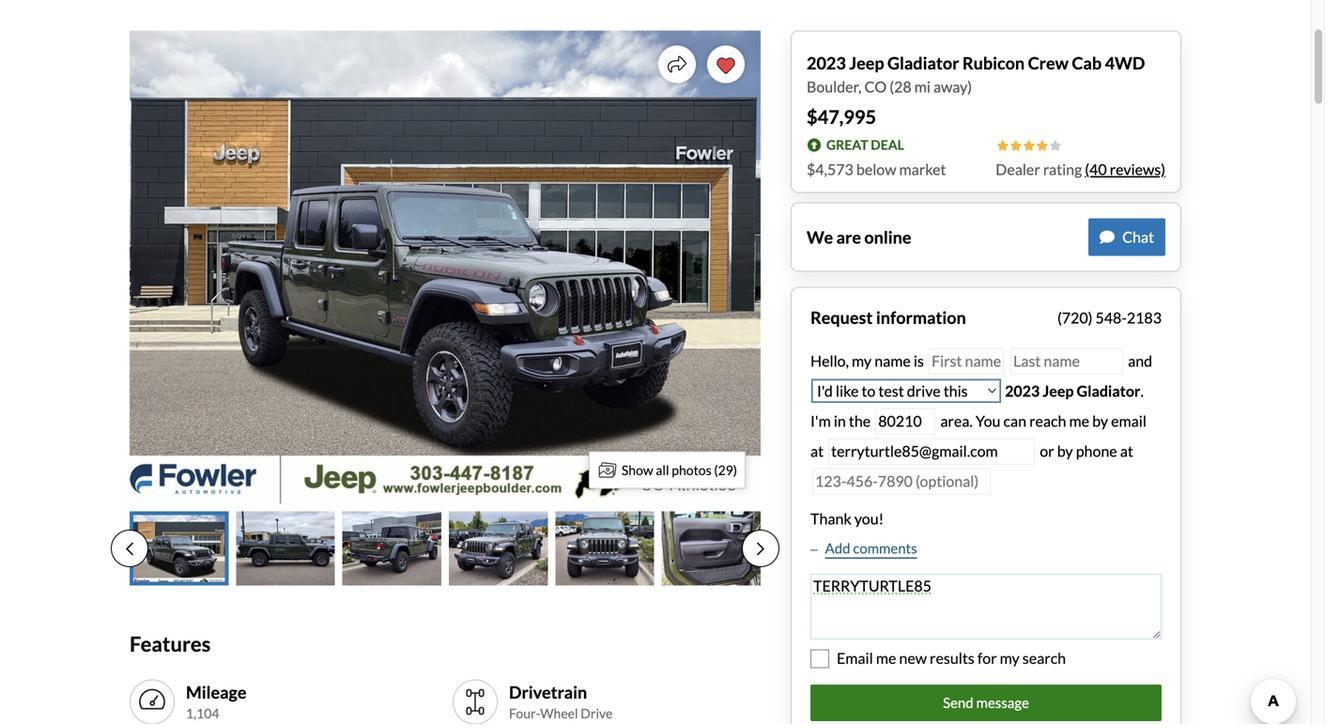 Task type: locate. For each thing, give the bounding box(es) containing it.
my
[[852, 352, 872, 370], [1000, 649, 1020, 667]]

view vehicle photo 4 image
[[449, 511, 548, 586]]

we
[[807, 227, 833, 248]]

all
[[656, 462, 669, 478]]

mileage 1,104
[[186, 682, 247, 722]]

0 vertical spatial by
[[1092, 412, 1108, 430]]

you!
[[855, 510, 884, 528]]

is
[[914, 352, 924, 370]]

at inside 'area. you can reach me by email at'
[[811, 442, 824, 460]]

1 vertical spatial 2023
[[1005, 382, 1040, 400]]

or by phone at
[[1040, 442, 1134, 460]]

Comments text field
[[811, 574, 1162, 640]]

next page image
[[757, 541, 765, 556]]

.
[[1141, 382, 1144, 400]]

0 horizontal spatial jeep
[[849, 53, 884, 73]]

jeep for 2023 jeep gladiator
[[1043, 382, 1074, 400]]

boulder,
[[807, 77, 862, 96]]

four-
[[509, 706, 540, 722]]

by
[[1092, 412, 1108, 430], [1057, 442, 1073, 460]]

2023 up can
[[1005, 382, 1040, 400]]

2 at from the left
[[1120, 442, 1134, 460]]

2183
[[1127, 309, 1162, 327]]

2023 for 2023 jeep gladiator rubicon crew cab 4wd boulder, co (28 mi away)
[[807, 53, 846, 73]]

0 vertical spatial me
[[1069, 412, 1090, 430]]

request information
[[811, 307, 966, 328]]

the
[[849, 412, 871, 430]]

at right phone
[[1120, 442, 1134, 460]]

gladiator up 'email'
[[1077, 382, 1141, 400]]

0 horizontal spatial me
[[876, 649, 896, 667]]

1 at from the left
[[811, 442, 824, 460]]

gladiator for 2023 jeep gladiator
[[1077, 382, 1141, 400]]

jeep up co
[[849, 53, 884, 73]]

comments
[[853, 540, 917, 557]]

. i'm in the
[[811, 382, 1144, 430]]

jeep
[[849, 53, 884, 73], [1043, 382, 1074, 400]]

my right for on the bottom right
[[1000, 649, 1020, 667]]

and
[[1125, 352, 1153, 370]]

2023 up 'boulder,'
[[807, 53, 846, 73]]

0 horizontal spatial at
[[811, 442, 824, 460]]

gladiator up mi
[[888, 53, 959, 73]]

by right or
[[1057, 442, 1073, 460]]

1 horizontal spatial by
[[1092, 412, 1108, 430]]

thank you!
[[811, 510, 884, 528]]

jeep inside 2023 jeep gladiator rubicon crew cab 4wd boulder, co (28 mi away)
[[849, 53, 884, 73]]

0 vertical spatial jeep
[[849, 53, 884, 73]]

by left 'email'
[[1092, 412, 1108, 430]]

0 horizontal spatial gladiator
[[888, 53, 959, 73]]

email me new results for my search
[[837, 649, 1066, 667]]

0 horizontal spatial my
[[852, 352, 872, 370]]

gladiator inside 2023 jeep gladiator rubicon crew cab 4wd boulder, co (28 mi away)
[[888, 53, 959, 73]]

phone
[[1076, 442, 1117, 460]]

at down i'm
[[811, 442, 824, 460]]

2023 for 2023 jeep gladiator
[[1005, 382, 1040, 400]]

0 horizontal spatial by
[[1057, 442, 1073, 460]]

1 vertical spatial me
[[876, 649, 896, 667]]

jeep down last name field
[[1043, 382, 1074, 400]]

mileage image
[[137, 687, 167, 717]]

chat button
[[1089, 218, 1166, 256]]

0 vertical spatial my
[[852, 352, 872, 370]]

1 vertical spatial jeep
[[1043, 382, 1074, 400]]

Last name field
[[1011, 348, 1123, 375]]

we are online
[[807, 227, 912, 248]]

0 horizontal spatial 2023
[[807, 53, 846, 73]]

0 vertical spatial gladiator
[[888, 53, 959, 73]]

1 horizontal spatial 2023
[[1005, 382, 1040, 400]]

my left name
[[852, 352, 872, 370]]

Email address email field
[[829, 438, 1035, 465]]

wheel
[[540, 706, 578, 722]]

hello, my name is
[[811, 352, 927, 370]]

1 horizontal spatial my
[[1000, 649, 1020, 667]]

tab list
[[111, 511, 780, 586]]

view vehicle photo 6 image
[[662, 511, 761, 586]]

1 vertical spatial my
[[1000, 649, 1020, 667]]

gladiator
[[888, 53, 959, 73], [1077, 382, 1141, 400]]

2023 jeep gladiator
[[1005, 382, 1141, 400]]

jeep for 2023 jeep gladiator rubicon crew cab 4wd boulder, co (28 mi away)
[[849, 53, 884, 73]]

0 vertical spatial 2023
[[807, 53, 846, 73]]

me left new
[[876, 649, 896, 667]]

2023
[[807, 53, 846, 73], [1005, 382, 1040, 400]]

1 horizontal spatial me
[[1069, 412, 1090, 430]]

me
[[1069, 412, 1090, 430], [876, 649, 896, 667]]

are
[[837, 227, 861, 248]]

features
[[130, 632, 211, 656]]

at
[[811, 442, 824, 460], [1120, 442, 1134, 460]]

share image
[[668, 55, 687, 74]]

Zip code field
[[876, 408, 936, 435]]

1 vertical spatial by
[[1057, 442, 1073, 460]]

1 horizontal spatial gladiator
[[1077, 382, 1141, 400]]

1,104
[[186, 706, 219, 722]]

drivetrain four-wheel drive
[[509, 682, 613, 722]]

send message
[[943, 694, 1029, 711]]

crew
[[1028, 53, 1069, 73]]

1 horizontal spatial at
[[1120, 442, 1134, 460]]

add comments button
[[811, 538, 917, 559]]

area. you can reach me by email at
[[811, 412, 1147, 460]]

1 vertical spatial gladiator
[[1077, 382, 1141, 400]]

2023 inside 2023 jeep gladiator rubicon crew cab 4wd boulder, co (28 mi away)
[[807, 53, 846, 73]]

search
[[1023, 649, 1066, 667]]

drivetrain
[[509, 682, 587, 702]]

1 horizontal spatial jeep
[[1043, 382, 1074, 400]]

me down 2023 jeep gladiator
[[1069, 412, 1090, 430]]



Task type: vqa. For each thing, say whether or not it's contained in the screenshot.
Kennedy in From open-wheel racecars to specialty off-road vehicles, George Kennedy has driven it all. A career automotive journalist, George has been a contributor, editor, and/or producer at some of the most respected publications and outlets, including Consumer Reports, the Boston Globe, Boston Magazine, Autoblog.com, Hemmings Classic Wheels, BoldRide.com, the Providence Journal, and WheelsTV.
no



Task type: describe. For each thing, give the bounding box(es) containing it.
results
[[930, 649, 975, 667]]

photos
[[672, 462, 712, 478]]

show
[[622, 462, 653, 478]]

gladiator for 2023 jeep gladiator rubicon crew cab 4wd boulder, co (28 mi away)
[[888, 53, 959, 73]]

information
[[876, 307, 966, 328]]

add
[[825, 540, 851, 557]]

vehicle full photo image
[[130, 31, 761, 504]]

comment image
[[1100, 230, 1115, 245]]

drive
[[581, 706, 613, 722]]

i'm
[[811, 412, 831, 430]]

view vehicle photo 3 image
[[343, 511, 441, 586]]

2023 jeep gladiator rubicon crew cab 4wd boulder, co (28 mi away)
[[807, 53, 1145, 96]]

Phone (optional) telephone field
[[812, 468, 991, 495]]

(28
[[890, 77, 912, 96]]

market
[[899, 160, 946, 178]]

you
[[976, 412, 1001, 430]]

by inside 'area. you can reach me by email at'
[[1092, 412, 1108, 430]]

(40 reviews) button
[[1085, 158, 1166, 181]]

thank
[[811, 510, 852, 528]]

send message button
[[811, 685, 1162, 721]]

$4,573
[[807, 160, 854, 178]]

or
[[1040, 442, 1054, 460]]

me inside 'area. you can reach me by email at'
[[1069, 412, 1090, 430]]

request
[[811, 307, 873, 328]]

great
[[827, 137, 868, 153]]

show all photos (29)
[[622, 462, 737, 478]]

rubicon
[[963, 53, 1025, 73]]

for
[[978, 649, 997, 667]]

view vehicle photo 1 image
[[130, 511, 229, 586]]

message
[[976, 694, 1029, 711]]

(40
[[1085, 160, 1107, 178]]

show all photos (29) link
[[589, 451, 746, 489]]

chat
[[1123, 228, 1154, 246]]

name
[[875, 352, 911, 370]]

send
[[943, 694, 974, 711]]

mi
[[915, 77, 931, 96]]

hello,
[[811, 352, 849, 370]]

deal
[[871, 137, 904, 153]]

can
[[1004, 412, 1027, 430]]

prev page image
[[126, 541, 133, 556]]

dealer rating (40 reviews)
[[996, 160, 1166, 178]]

view vehicle photo 2 image
[[236, 511, 335, 586]]

reach
[[1030, 412, 1066, 430]]

drivetrain image
[[460, 687, 490, 717]]

$4,573 below market
[[807, 160, 946, 178]]

online
[[865, 227, 912, 248]]

First name field
[[929, 348, 1004, 375]]

email
[[837, 649, 873, 667]]

new
[[899, 649, 927, 667]]

area.
[[941, 412, 973, 430]]

co
[[865, 77, 887, 96]]

away)
[[934, 77, 972, 96]]

in
[[834, 412, 846, 430]]

email
[[1111, 412, 1147, 430]]

cab
[[1072, 53, 1102, 73]]

548-
[[1096, 309, 1127, 327]]

(720) 548-2183
[[1058, 309, 1162, 327]]

add comments
[[825, 540, 917, 557]]

mileage
[[186, 682, 247, 702]]

(29)
[[714, 462, 737, 478]]

reviews)
[[1110, 160, 1166, 178]]

below
[[857, 160, 897, 178]]

(720)
[[1058, 309, 1093, 327]]

rating
[[1043, 160, 1082, 178]]

$47,995
[[807, 106, 876, 128]]

dealer
[[996, 160, 1041, 178]]

great deal
[[827, 137, 904, 153]]

view vehicle photo 5 image
[[555, 511, 654, 586]]

minus image
[[811, 546, 818, 555]]

4wd
[[1105, 53, 1145, 73]]



